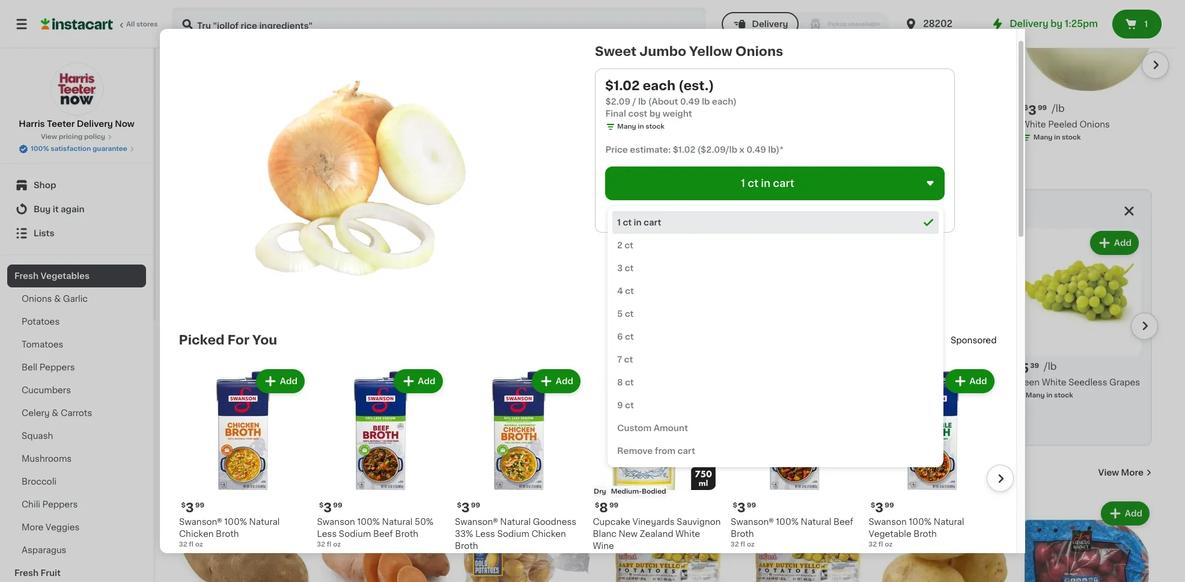 Task type: describe. For each thing, give the bounding box(es) containing it.
8 ct
[[618, 378, 635, 387]]

100% satisfaction guarantee
[[31, 146, 127, 152]]

oz for vegetable
[[886, 541, 893, 548]]

pricing
[[59, 134, 83, 140]]

ct inside field
[[749, 179, 759, 188]]

sweet inside button
[[180, 120, 207, 129]]

0.37
[[213, 399, 227, 406]]

100% for 50%
[[357, 517, 380, 526]]

view pricing policy
[[41, 134, 105, 140]]

0 horizontal spatial weight
[[273, 7, 296, 14]]

0 horizontal spatial more
[[22, 523, 43, 532]]

view more link
[[1099, 467, 1153, 479]]

99 for swanson 100% natural 50% less sodium beef broth
[[334, 502, 343, 508]]

fl inside swanson® natural goodness 33% less sodium chicken broth 32 fl oz
[[465, 553, 470, 560]]

about 0.89 lb each button
[[461, 0, 592, 164]]

fresh inside organic fresh banana - each $1.09 / lb about 0.37 lb each
[[227, 378, 250, 387]]

about inside button
[[461, 141, 481, 148]]

$ for cupcake vineyards sauvignon blanc new zealand white wine
[[596, 502, 600, 508]]

zealand
[[640, 530, 674, 538]]

farmers
[[938, 120, 972, 129]]

3 inside list box
[[618, 264, 623, 272]]

banana
[[253, 378, 284, 387]]

for
[[228, 334, 250, 346]]

32 for vegetable
[[869, 541, 878, 548]]

$ for green onions
[[323, 105, 328, 111]]

view for view pricing policy
[[41, 134, 57, 140]]

7
[[618, 355, 623, 364]]

100% for vegetable
[[910, 517, 932, 526]]

39 for $ 5 39
[[1031, 363, 1040, 369]]

99 up white peeled onions
[[1039, 105, 1048, 111]]

all stores
[[126, 21, 158, 28]]

0 vertical spatial sweet
[[596, 45, 637, 58]]

0.49 inside $1.02 each (est.) $2.09 / lb (about 0.49 lb each) final cost by weight
[[681, 97, 700, 106]]

cart inside field
[[774, 179, 795, 188]]

item carousel region for picked for you
[[162, 362, 1015, 582]]

spo
[[952, 336, 968, 345]]

new
[[619, 530, 638, 538]]

swanson for 32
[[869, 517, 907, 526]]

buy it again link
[[7, 197, 146, 221]]

sauvignon
[[677, 517, 721, 526]]

celery
[[22, 409, 50, 417]]

$ 1 59
[[323, 104, 343, 117]]

many inside lemons many in stock
[[340, 392, 360, 399]]

$1.02 each (est.) $2.09 / lb (about 0.49 lb each) final cost by weight
[[606, 79, 737, 118]]

vegetable
[[869, 530, 912, 538]]

frequently
[[191, 207, 250, 216]]

by inside product group
[[263, 7, 272, 14]]

harris teeter farmers market™ ready veggies diced yellow onions
[[882, 120, 1011, 153]]

bodied
[[643, 488, 667, 495]]

all
[[126, 21, 135, 28]]

3 for swanson® natural goodness 33% less sodium chicken broth
[[462, 501, 470, 514]]

squash link
[[7, 425, 146, 447]]

view for view more
[[1099, 468, 1120, 477]]

bell
[[22, 363, 37, 372]]

price estimate: $1.02 ($2.09/lb x 0.49 lb)*
[[606, 146, 784, 154]]

many down $ 5 39
[[1026, 392, 1045, 399]]

red seedless grapes
[[603, 378, 694, 387]]

natural for chicken
[[249, 517, 280, 526]]

broth for chicken
[[216, 530, 239, 538]]

fresh vegetables
[[14, 272, 90, 280]]

green white seedless grapes
[[1014, 378, 1141, 387]]

about inside organic fresh banana - each $1.09 / lb about 0.37 lb each
[[191, 399, 211, 406]]

onions inside harris teeter farmers market™ ready veggies diced yellow onions
[[882, 144, 912, 153]]

chili
[[22, 500, 40, 509]]

celery & carrots
[[22, 409, 92, 417]]

broth for beef
[[731, 530, 754, 538]]

buy
[[34, 205, 51, 213]]

harris teeter delivery now link
[[19, 63, 135, 130]]

/lb for 3
[[1053, 104, 1065, 113]]

many in stock down green onions 1 bunch
[[333, 144, 380, 151]]

teeter for boneless
[[904, 378, 931, 387]]

$4.79 per pound element
[[877, 361, 1005, 377]]

custom
[[618, 424, 652, 432]]

instacart logo image
[[41, 17, 113, 31]]

green for green onions 1 bunch
[[321, 120, 347, 129]]

sodium for 100%
[[339, 530, 371, 538]]

$ 5 39
[[1017, 362, 1040, 375]]

buy it again
[[34, 205, 85, 213]]

harris for harris teeter farmers market™ ready veggies diced yellow onions
[[882, 120, 907, 129]]

many in stock inside section
[[1026, 392, 1074, 399]]

1 ct in cart inside field
[[742, 179, 795, 188]]

$3.99 per pound element
[[1022, 103, 1153, 119]]

1:25pm
[[1065, 19, 1099, 28]]

remove from cart
[[618, 447, 696, 455]]

5 for $ 5 39
[[1021, 362, 1030, 375]]

natural inside swanson® natural goodness 33% less sodium chicken broth 32 fl oz
[[501, 517, 531, 526]]

harris teeter delivery now logo image
[[50, 63, 103, 115]]

swanson® for beef
[[731, 517, 774, 526]]

1 button
[[1113, 10, 1162, 38]]

oz inside "swanson 100% natural 50% less sodium beef broth 32 fl oz"
[[334, 541, 341, 548]]

cupcake vineyards sauvignon blanc new zealand white wine
[[593, 517, 721, 550]]

lists
[[34, 229, 54, 238]]

2 grapes from the left
[[1110, 378, 1141, 387]]

1 inside button
[[1145, 20, 1149, 28]]

less for swanson
[[317, 530, 337, 538]]

swanson® for chicken
[[179, 517, 222, 526]]

9
[[618, 401, 624, 410]]

$ for swanson 100% natural 50% less sodium beef broth
[[320, 502, 324, 508]]

$1.02 inside $1.02 each (est.) $2.09 / lb (about 0.49 lb each) final cost by weight
[[606, 79, 641, 92]]

organic
[[191, 378, 225, 387]]

(est.) inside $1.02 each (est.) $2.09 / lb (about 0.49 lb each) final cost by weight
[[679, 79, 715, 92]]

9 ct
[[618, 401, 635, 410]]

cart inside option
[[644, 218, 662, 227]]

satisfaction
[[51, 146, 91, 152]]

swanson for sodium
[[317, 517, 355, 526]]

fresh for fresh fruit
[[14, 569, 39, 577]]

teeter for delivery
[[47, 120, 75, 128]]

each inside about 0.89 lb each button
[[508, 141, 524, 148]]

harris for harris teeter delivery now
[[19, 120, 45, 128]]

$0.41 each (estimated) element
[[191, 361, 319, 377]]

breast
[[914, 390, 941, 399]]

green onions 1 bunch
[[321, 120, 379, 138]]

section containing 5
[[180, 189, 1159, 446]]

/lb for 5
[[1045, 362, 1058, 371]]

$ for garlic
[[604, 105, 608, 111]]

1 grapes from the left
[[663, 378, 694, 387]]

each inside $1.02 each (est.) $2.09 / lb (about 0.49 lb each) final cost by weight
[[643, 79, 676, 92]]

fl for chicken
[[189, 541, 194, 548]]

vegetables
[[41, 272, 90, 280]]

asparagus
[[22, 546, 66, 554]]

1 seedless from the left
[[622, 378, 661, 387]]

fresh fruit link
[[7, 562, 146, 582]]

goodness
[[533, 517, 577, 526]]

fl for vegetable
[[879, 541, 884, 548]]

0 horizontal spatial delivery
[[77, 120, 113, 128]]

view more
[[1099, 468, 1144, 477]]

bell peppers link
[[7, 356, 146, 379]]

swanson® natural goodness 33% less sodium chicken broth 32 fl oz
[[455, 517, 577, 560]]

bought
[[253, 207, 292, 216]]

broccoli
[[22, 477, 56, 486]]

beef inside swanson® 100% natural beef broth 32 fl oz
[[834, 517, 854, 526]]

celery & carrots link
[[7, 402, 146, 425]]

chili peppers
[[22, 500, 78, 509]]

$ 5 39 /lb
[[605, 362, 646, 375]]

weight inside $1.02 each (est.) $2.09 / lb (about 0.49 lb each) final cost by weight
[[663, 109, 693, 118]]

more veggies link
[[7, 516, 146, 539]]

white inside section
[[1043, 378, 1067, 387]]

$ 3 99 for swanson® natural goodness 33% less sodium chicken broth
[[458, 501, 481, 514]]

many in stock down swanson® 100% natural chicken broth 32 fl oz
[[191, 553, 239, 560]]

lemons
[[328, 378, 362, 387]]

3 for swanson 100% natural 50% less sodium beef broth
[[324, 501, 332, 514]]

bunch
[[325, 132, 347, 138]]

remove
[[618, 447, 654, 455]]

$ 3 99 for swanson® 100% natural chicken broth
[[182, 501, 205, 514]]

yellow inside harris teeter farmers market™ ready veggies diced yellow onions
[[975, 132, 1002, 141]]

you
[[253, 334, 278, 346]]

in inside field
[[762, 179, 771, 188]]

many in stock down 79
[[613, 144, 661, 151]]

swanson® 100% natural chicken broth 32 fl oz
[[179, 517, 280, 548]]

broth inside swanson® natural goodness 33% less sodium chicken broth 32 fl oz
[[455, 542, 478, 550]]

fresh for fresh vegetables
[[14, 272, 39, 280]]

peppers for bell peppers
[[40, 363, 75, 372]]

oz inside swanson® natural goodness 33% less sodium chicken broth 32 fl oz
[[472, 553, 479, 560]]

harris teeter boneless chicken breast value pack
[[877, 378, 989, 399]]

& for onions
[[54, 295, 61, 303]]

mushrooms
[[22, 455, 72, 463]]

sodium for natural
[[498, 530, 530, 538]]

delivery by 1:25pm link
[[991, 17, 1099, 31]]

each inside organic fresh banana - each $1.09 / lb about 0.37 lb each
[[237, 399, 253, 406]]

ready
[[882, 132, 909, 141]]

about 0.89 lb each
[[461, 141, 524, 148]]

2 vertical spatial cart
[[678, 447, 696, 455]]

spo nsored
[[952, 336, 998, 345]]

0 vertical spatial 8
[[618, 378, 624, 387]]

100% satisfaction guarantee button
[[19, 142, 135, 154]]

1 horizontal spatial potatoes link
[[180, 465, 241, 480]]

lb left each)
[[702, 97, 710, 106]]

teeter for farmers
[[909, 120, 936, 129]]

fl inside "swanson 100% natural 50% less sodium beef broth 32 fl oz"
[[327, 541, 332, 548]]

onions & garlic
[[22, 295, 88, 303]]

lb inside about 0.89 lb each button
[[500, 141, 506, 148]]

blanc
[[593, 530, 617, 538]]

in inside lemons many in stock
[[361, 392, 367, 399]]

option containing 1 ct
[[613, 211, 940, 234]]

1 inside option
[[618, 218, 622, 227]]

99 for swanson® 100% natural beef broth
[[748, 502, 757, 508]]

list box containing 1 ct
[[608, 206, 945, 467]]

cucumbers
[[22, 386, 71, 394]]

market™
[[975, 120, 1011, 129]]

green for green white seedless grapes
[[1014, 378, 1040, 387]]

asparagus link
[[7, 539, 146, 562]]

white inside cupcake vineyards sauvignon blanc new zealand white wine
[[676, 530, 701, 538]]

2 horizontal spatial by
[[1051, 19, 1063, 28]]

$ for swanson® 100% natural beef broth
[[734, 502, 738, 508]]

peppers for chili peppers
[[42, 500, 78, 509]]

oz for chicken
[[196, 541, 203, 548]]

5 inside list box
[[618, 310, 623, 318]]

many down swanson® 100% natural chicken broth 32 fl oz
[[191, 553, 210, 560]]

shop link
[[7, 173, 146, 197]]

each
[[292, 378, 313, 387]]

& for celery
[[52, 409, 59, 417]]

red
[[603, 378, 620, 387]]

now
[[115, 120, 135, 128]]

jumbo inside button
[[209, 120, 239, 129]]



Task type: locate. For each thing, give the bounding box(es) containing it.
0 horizontal spatial /
[[211, 390, 214, 396]]

0 horizontal spatial cart
[[644, 218, 662, 227]]

each right 0.89
[[508, 141, 524, 148]]

less inside swanson® natural goodness 33% less sodium chicken broth 32 fl oz
[[476, 530, 495, 538]]

3 down 2
[[618, 264, 623, 272]]

0 vertical spatial more
[[1122, 468, 1144, 477]]

39 inside the $ 5 39 /lb
[[619, 363, 628, 369]]

3 up '33%'
[[462, 501, 470, 514]]

1 horizontal spatial seedless
[[1069, 378, 1108, 387]]

fresh down each (est.)
[[227, 378, 250, 387]]

(est.) up each)
[[679, 79, 715, 92]]

about
[[461, 141, 481, 148], [191, 399, 211, 406]]

1 vertical spatial potatoes link
[[180, 465, 241, 480]]

option
[[613, 211, 940, 234]]

99 up swanson® 100% natural chicken broth 32 fl oz
[[196, 502, 205, 508]]

many inside large limes many in stock
[[478, 392, 497, 399]]

8
[[618, 378, 624, 387], [600, 501, 609, 514]]

swanson® inside swanson® 100% natural chicken broth 32 fl oz
[[179, 517, 222, 526]]

1 horizontal spatial sodium
[[498, 530, 530, 538]]

onions
[[736, 45, 784, 58], [270, 120, 300, 129], [349, 120, 379, 129], [1080, 120, 1111, 129], [882, 144, 912, 153], [22, 295, 52, 303]]

8 up cupcake at the bottom right of the page
[[600, 501, 609, 514]]

1 vertical spatial 1 ct in cart
[[618, 218, 662, 227]]

$ 3 99 up '33%'
[[458, 501, 481, 514]]

sweet up $2.09
[[596, 45, 637, 58]]

1 sodium from the left
[[339, 530, 371, 538]]

garlic down the 0
[[601, 120, 626, 129]]

1 ct in cart field
[[606, 167, 946, 200]]

list box
[[608, 206, 945, 467]]

mushrooms link
[[7, 447, 146, 470]]

33%
[[455, 530, 474, 538]]

1 horizontal spatial sweet
[[596, 45, 637, 58]]

wine
[[593, 542, 614, 550]]

0 horizontal spatial final
[[229, 7, 245, 14]]

$ 3 99 inside '$3.99 per pound' element
[[1025, 104, 1048, 117]]

3
[[1029, 104, 1037, 117], [618, 264, 623, 272], [186, 501, 194, 514], [324, 501, 332, 514], [462, 501, 470, 514], [738, 501, 746, 514], [876, 501, 884, 514]]

green inside green onions 1 bunch
[[321, 120, 347, 129]]

fresh inside fresh vegetables link
[[14, 272, 39, 280]]

again
[[61, 205, 85, 213]]

100% inside "swanson 100% natural 50% less sodium beef broth 32 fl oz"
[[357, 517, 380, 526]]

fresh
[[14, 272, 39, 280], [227, 378, 250, 387], [14, 569, 39, 577]]

oz inside swanson® 100% natural chicken broth 32 fl oz
[[196, 541, 203, 548]]

0 vertical spatial fresh
[[14, 272, 39, 280]]

$ 3 99 up swanson® 100% natural beef broth 32 fl oz
[[734, 501, 757, 514]]

100% inside swanson 100% natural vegetable broth 32 fl oz
[[910, 517, 932, 526]]

1 vertical spatial (est.)
[[247, 362, 272, 371]]

chicken for swanson®
[[179, 530, 214, 538]]

2 39 from the left
[[1031, 363, 1040, 369]]

1 vertical spatial white
[[1043, 378, 1067, 387]]

0 horizontal spatial swanson®
[[179, 517, 222, 526]]

32 for beef
[[731, 541, 740, 548]]

harris up view pricing policy
[[19, 120, 45, 128]]

about down $1.09
[[191, 399, 211, 406]]

item carousel region containing 5
[[191, 224, 1159, 440]]

0 vertical spatial cart
[[774, 179, 795, 188]]

1 horizontal spatial /
[[633, 97, 637, 106]]

less
[[317, 530, 337, 538], [476, 530, 495, 538]]

veggies
[[911, 132, 945, 141], [46, 523, 80, 532]]

0 horizontal spatial 39
[[619, 363, 628, 369]]

0 horizontal spatial garlic
[[63, 295, 88, 303]]

all stores link
[[41, 7, 159, 41]]

32
[[179, 541, 188, 548], [317, 541, 326, 548], [731, 541, 740, 548], [869, 541, 878, 548], [455, 553, 464, 560]]

0 horizontal spatial green
[[321, 120, 347, 129]]

item carousel region
[[180, 0, 1170, 179], [191, 224, 1159, 440], [162, 362, 1015, 582]]

garlic down fresh vegetables link
[[63, 295, 88, 303]]

39 up green white seedless grapes
[[1031, 363, 1040, 369]]

None search field
[[172, 7, 707, 41]]

99 for swanson 100% natural vegetable broth
[[886, 502, 895, 508]]

harris teeter farmers market™ ready veggies diced yellow onions button
[[882, 0, 1013, 164]]

natural for 50%
[[382, 517, 413, 526]]

0 vertical spatial weight
[[273, 7, 296, 14]]

many down $ 0 79
[[613, 144, 632, 151]]

swanson®
[[179, 517, 222, 526], [455, 517, 498, 526], [731, 517, 774, 526]]

teeter down $2.99 element
[[909, 120, 936, 129]]

lb right 0.37
[[229, 399, 235, 406]]

large limes many in stock
[[466, 378, 525, 399]]

99 up "swanson 100% natural 50% less sodium beef broth 32 fl oz"
[[334, 502, 343, 508]]

many down large
[[478, 392, 497, 399]]

0 horizontal spatial view
[[41, 134, 57, 140]]

lists link
[[7, 221, 146, 245]]

0 vertical spatial potatoes link
[[7, 310, 146, 333]]

many down bunch
[[333, 144, 352, 151]]

39 inside $ 5 39
[[1031, 363, 1040, 369]]

peppers up more veggies
[[42, 500, 78, 509]]

1 39 from the left
[[619, 363, 628, 369]]

0
[[608, 104, 617, 117]]

0 horizontal spatial grapes
[[663, 378, 694, 387]]

1 horizontal spatial green
[[1014, 378, 1040, 387]]

1 swanson from the left
[[317, 517, 355, 526]]

price
[[606, 146, 628, 154]]

broth inside swanson 100% natural vegetable broth 32 fl oz
[[914, 530, 937, 538]]

chicken inside swanson® 100% natural chicken broth 32 fl oz
[[179, 530, 214, 538]]

in inside large limes many in stock
[[498, 392, 504, 399]]

product group containing sweet jumbo yellow onions
[[180, 0, 311, 164]]

2 swanson from the left
[[869, 517, 907, 526]]

chicken
[[877, 390, 912, 399], [179, 530, 214, 538], [532, 530, 566, 538]]

32 inside swanson 100% natural vegetable broth 32 fl oz
[[869, 541, 878, 548]]

0 horizontal spatial $1.02
[[606, 79, 641, 92]]

yellow up each)
[[690, 45, 733, 58]]

natural inside "swanson 100% natural 50% less sodium beef broth 32 fl oz"
[[382, 517, 413, 526]]

/lb inside '$3.99 per pound' element
[[1053, 104, 1065, 113]]

dry medium-bodied
[[594, 488, 667, 495]]

1 horizontal spatial by
[[650, 109, 661, 118]]

$ 0 79
[[604, 104, 627, 117]]

many down peeled
[[1034, 134, 1053, 141]]

8 down the $ 5 39 /lb
[[618, 378, 624, 387]]

swanson inside "swanson 100% natural 50% less sodium beef broth 32 fl oz"
[[317, 517, 355, 526]]

jumbo
[[640, 45, 687, 58], [209, 120, 239, 129]]

1 vertical spatial peppers
[[42, 500, 78, 509]]

harris inside harris teeter delivery now link
[[19, 120, 45, 128]]

fl inside swanson 100% natural vegetable broth 32 fl oz
[[879, 541, 884, 548]]

100% for beef
[[777, 517, 799, 526]]

$ inside the $ 5 39 /lb
[[605, 363, 610, 369]]

less for swanson®
[[476, 530, 495, 538]]

many down lemons
[[340, 392, 360, 399]]

1 vertical spatial garlic
[[63, 295, 88, 303]]

0 vertical spatial yellow
[[690, 45, 733, 58]]

2 vertical spatial yellow
[[975, 132, 1002, 141]]

organic fresh banana - each $1.09 / lb about 0.37 lb each
[[191, 378, 313, 406]]

1 vertical spatial weight
[[663, 109, 693, 118]]

limes
[[492, 378, 517, 387]]

5 inside the $ 5 39 /lb
[[610, 362, 618, 375]]

/ right 79
[[633, 97, 637, 106]]

harris teeter delivery now
[[19, 120, 135, 128]]

0 horizontal spatial potatoes link
[[7, 310, 146, 333]]

many down 79
[[618, 123, 637, 130]]

3 ct
[[618, 264, 634, 272]]

fl inside swanson® 100% natural beef broth 32 fl oz
[[741, 541, 746, 548]]

lb
[[639, 97, 647, 106], [702, 97, 710, 106], [500, 141, 506, 148], [215, 390, 222, 396], [229, 399, 235, 406]]

0 horizontal spatial cost
[[247, 7, 262, 14]]

sweet jumbo yellow onions image
[[231, 54, 481, 304]]

harris inside harris teeter boneless chicken breast value pack
[[877, 378, 902, 387]]

50%
[[415, 517, 434, 526]]

fresh up onions & garlic
[[14, 272, 39, 280]]

estimate:
[[630, 146, 671, 154]]

2 $5.39 per pound element from the left
[[1014, 361, 1142, 377]]

cost
[[247, 7, 262, 14], [629, 109, 648, 118]]

& inside celery & carrots link
[[52, 409, 59, 417]]

green inside section
[[1014, 378, 1040, 387]]

$ for swanson® natural goodness 33% less sodium chicken broth
[[458, 502, 462, 508]]

$ inside $ 8 99
[[596, 502, 600, 508]]

chicken for harris
[[877, 390, 912, 399]]

$2.99 element
[[882, 103, 1013, 119]]

5 up 6
[[618, 310, 623, 318]]

$5.39 per pound element
[[603, 361, 730, 377], [1014, 361, 1142, 377]]

1 horizontal spatial 0.49
[[747, 146, 767, 154]]

item carousel region containing 3
[[162, 362, 1015, 582]]

view
[[41, 134, 57, 140], [1099, 468, 1120, 477]]

1 horizontal spatial beef
[[834, 517, 854, 526]]

stock inside lemons many in stock
[[369, 392, 388, 399]]

chicken inside harris teeter boneless chicken breast value pack
[[877, 390, 912, 399]]

$1.02 left ($2.09/lb
[[673, 146, 696, 154]]

0 horizontal spatial sweet
[[180, 120, 207, 129]]

$ 3 99 for swanson 100% natural 50% less sodium beef broth
[[320, 501, 343, 514]]

0 vertical spatial final
[[229, 7, 245, 14]]

&
[[54, 295, 61, 303], [52, 409, 59, 417]]

delivery inside button
[[752, 20, 789, 28]]

1 natural from the left
[[249, 517, 280, 526]]

harris up ready
[[882, 120, 907, 129]]

many in stock down peeled
[[1034, 134, 1082, 141]]

0 horizontal spatial beef
[[373, 530, 393, 538]]

veggies down chili peppers
[[46, 523, 80, 532]]

1 horizontal spatial cart
[[678, 447, 696, 455]]

oz for beef
[[748, 541, 755, 548]]

peppers
[[40, 363, 75, 372], [42, 500, 78, 509]]

teeter inside harris teeter farmers market™ ready veggies diced yellow onions
[[909, 120, 936, 129]]

1 vertical spatial potatoes
[[180, 466, 241, 479]]

swanson® for 33%
[[455, 517, 498, 526]]

ct inside option
[[624, 218, 632, 227]]

3 up "swanson 100% natural 50% less sodium beef broth 32 fl oz"
[[324, 501, 332, 514]]

sodium inside swanson® natural goodness 33% less sodium chicken broth 32 fl oz
[[498, 530, 530, 538]]

oz
[[196, 541, 203, 548], [334, 541, 341, 548], [748, 541, 755, 548], [886, 541, 893, 548], [472, 553, 479, 560]]

$5.39 per pound element up red seedless grapes
[[603, 361, 730, 377]]

delivery for delivery by 1:25pm
[[1010, 19, 1049, 28]]

& right celery
[[52, 409, 59, 417]]

1 vertical spatial fresh
[[227, 378, 250, 387]]

yellow down $1.02 each (estimated) 'element'
[[241, 120, 268, 129]]

1 swanson® from the left
[[179, 517, 222, 526]]

4 natural from the left
[[801, 517, 832, 526]]

2
[[618, 241, 623, 250]]

0 horizontal spatial chicken
[[179, 530, 214, 538]]

yellow down market™
[[975, 132, 1002, 141]]

0 vertical spatial /
[[633, 97, 637, 106]]

1 horizontal spatial $5.39 per pound element
[[1014, 361, 1142, 377]]

section
[[180, 189, 1159, 446]]

delivery for delivery
[[752, 20, 789, 28]]

veggies down the farmers
[[911, 132, 945, 141]]

$ inside $ 5 39
[[1017, 363, 1021, 369]]

1 ct in cart up 2 ct
[[618, 218, 662, 227]]

green up bunch
[[321, 120, 347, 129]]

fresh vegetables link
[[7, 265, 146, 287]]

1 inside field
[[742, 179, 746, 188]]

1 horizontal spatial potatoes
[[180, 466, 241, 479]]

/ down organic
[[211, 390, 214, 396]]

$ 3 99 up vegetable
[[872, 501, 895, 514]]

0 horizontal spatial (est.)
[[247, 362, 272, 371]]

4 ct
[[618, 287, 635, 295]]

0 horizontal spatial 1 ct in cart
[[618, 218, 662, 227]]

veggies inside more veggies link
[[46, 523, 80, 532]]

(about
[[649, 97, 679, 106]]

2 vertical spatial white
[[676, 530, 701, 538]]

1 vertical spatial more
[[22, 523, 43, 532]]

28202
[[924, 19, 953, 28]]

in inside option
[[635, 218, 642, 227]]

0 horizontal spatial veggies
[[46, 523, 80, 532]]

2 seedless from the left
[[1069, 378, 1108, 387]]

1 vertical spatial final
[[606, 109, 627, 118]]

1 vertical spatial sweet
[[180, 120, 207, 129]]

potatoes inside potatoes link
[[22, 318, 60, 326]]

0 vertical spatial garlic
[[601, 120, 626, 129]]

more
[[1122, 468, 1144, 477], [22, 523, 43, 532]]

1 vertical spatial 8
[[600, 501, 609, 514]]

guarantee
[[93, 146, 127, 152]]

swanson 100% natural 50% less sodium beef broth 32 fl oz
[[317, 517, 434, 548]]

veggies inside harris teeter farmers market™ ready veggies diced yellow onions
[[911, 132, 945, 141]]

1 horizontal spatial final
[[606, 109, 627, 118]]

teeter up 'breast' in the bottom right of the page
[[904, 378, 931, 387]]

$ 8 99
[[596, 501, 619, 514]]

0 horizontal spatial yellow
[[241, 120, 268, 129]]

harris down $4.79 per pound element
[[877, 378, 902, 387]]

product group containing each (est.)
[[191, 229, 319, 408]]

1 ct in cart
[[742, 179, 795, 188], [618, 218, 662, 227]]

0 horizontal spatial sweet jumbo yellow onions
[[180, 120, 300, 129]]

sweet jumbo yellow onions down $1.02 each (estimated) 'element'
[[180, 120, 300, 129]]

3 up swanson® 100% natural chicken broth 32 fl oz
[[186, 501, 194, 514]]

/ inside organic fresh banana - each $1.09 / lb about 0.37 lb each
[[211, 390, 214, 396]]

pack
[[969, 390, 989, 399]]

$ 3 99 up swanson® 100% natural chicken broth 32 fl oz
[[182, 501, 205, 514]]

green down $ 5 39
[[1014, 378, 1040, 387]]

1 vertical spatial veggies
[[46, 523, 80, 532]]

picked for you
[[179, 334, 278, 346]]

$ inside $ 0 79
[[604, 105, 608, 111]]

1 horizontal spatial yellow
[[690, 45, 733, 58]]

1 horizontal spatial view
[[1099, 468, 1120, 477]]

jumbo down $1.02 each (estimated) 'element'
[[209, 120, 239, 129]]

1 horizontal spatial sweet jumbo yellow onions
[[596, 45, 784, 58]]

$5.39 per pound element up green white seedless grapes
[[1014, 361, 1142, 377]]

policy
[[84, 134, 105, 140]]

99 for swanson® natural goodness 33% less sodium chicken broth
[[472, 502, 481, 508]]

32 inside "swanson 100% natural 50% less sodium beef broth 32 fl oz"
[[317, 541, 326, 548]]

lemons many in stock
[[328, 378, 388, 399]]

99 up cupcake at the bottom right of the page
[[610, 502, 619, 508]]

many in stock down green white seedless grapes
[[1026, 392, 1074, 399]]

$
[[323, 105, 328, 111], [604, 105, 608, 111], [1025, 105, 1029, 111], [605, 363, 610, 369], [1017, 363, 1021, 369], [182, 502, 186, 508], [320, 502, 324, 508], [458, 502, 462, 508], [596, 502, 600, 508], [734, 502, 738, 508], [872, 502, 876, 508]]

2 sodium from the left
[[498, 530, 530, 538]]

cost inside $1.02 each (est.) $2.09 / lb (about 0.49 lb each) final cost by weight
[[629, 109, 648, 118]]

item carousel region containing 1
[[180, 0, 1170, 179]]

0 vertical spatial (est.)
[[679, 79, 715, 92]]

2 vertical spatial fresh
[[14, 569, 39, 577]]

by inside $1.02 each (est.) $2.09 / lb (about 0.49 lb each) final cost by weight
[[650, 109, 661, 118]]

0 vertical spatial cost
[[247, 7, 262, 14]]

item carousel region for frequently bought together
[[191, 224, 1159, 440]]

3 for swanson 100% natural vegetable broth
[[876, 501, 884, 514]]

(est.) up banana
[[247, 362, 272, 371]]

1 vertical spatial beef
[[373, 530, 393, 538]]

natural inside swanson® 100% natural chicken broth 32 fl oz
[[249, 517, 280, 526]]

39 for $ 5 39 /lb
[[619, 363, 628, 369]]

beef inside "swanson 100% natural 50% less sodium beef broth 32 fl oz"
[[373, 530, 393, 538]]

fl for beef
[[741, 541, 746, 548]]

each)
[[712, 97, 737, 106]]

$ 3 99 for swanson® 100% natural beef broth
[[734, 501, 757, 514]]

together
[[294, 207, 341, 216]]

1 vertical spatial by
[[1051, 19, 1063, 28]]

99 for cupcake vineyards sauvignon blanc new zealand white wine
[[610, 502, 619, 508]]

3 swanson® from the left
[[731, 517, 774, 526]]

chili peppers link
[[7, 493, 146, 516]]

1 vertical spatial 0.49
[[747, 146, 767, 154]]

broth inside swanson® 100% natural chicken broth 32 fl oz
[[216, 530, 239, 538]]

1 horizontal spatial more
[[1122, 468, 1144, 477]]

32 for chicken
[[179, 541, 188, 548]]

0 vertical spatial jumbo
[[640, 45, 687, 58]]

/lb up peeled
[[1053, 104, 1065, 113]]

6
[[618, 333, 624, 341]]

nsored
[[968, 336, 998, 345]]

x
[[740, 146, 745, 154]]

$ 3 99 for swanson 100% natural vegetable broth
[[872, 501, 895, 514]]

1 horizontal spatial jumbo
[[640, 45, 687, 58]]

boneless
[[933, 378, 972, 387]]

$5.39 per pound element for grapes
[[603, 361, 730, 377]]

amount
[[654, 424, 689, 432]]

many in stock up 'estimate:'
[[618, 123, 665, 130]]

0 vertical spatial white
[[1022, 120, 1047, 129]]

1 vertical spatial about
[[191, 399, 211, 406]]

32 inside swanson® 100% natural chicken broth 32 fl oz
[[179, 541, 188, 548]]

0 vertical spatial green
[[321, 120, 347, 129]]

1 horizontal spatial 39
[[1031, 363, 1040, 369]]

0 vertical spatial 0.49
[[681, 97, 700, 106]]

$1.02 up $2.09
[[606, 79, 641, 92]]

5 ct
[[618, 310, 634, 318]]

5 natural from the left
[[934, 517, 965, 526]]

($2.09/lb
[[698, 146, 738, 154]]

teeter up pricing
[[47, 120, 75, 128]]

1 $5.39 per pound element from the left
[[603, 361, 730, 377]]

view pricing policy link
[[41, 132, 113, 142]]

item carousel region inside section
[[191, 224, 1159, 440]]

5 up red
[[610, 362, 618, 375]]

natural for vegetable
[[934, 517, 965, 526]]

100% for chicken
[[224, 517, 247, 526]]

3 for swanson® 100% natural chicken broth
[[186, 501, 194, 514]]

swanson
[[317, 517, 355, 526], [869, 517, 907, 526]]

3 natural from the left
[[501, 517, 531, 526]]

1
[[1145, 20, 1149, 28], [328, 104, 333, 117], [321, 132, 324, 138], [742, 179, 746, 188], [618, 218, 622, 227]]

(est.)
[[679, 79, 715, 92], [247, 362, 272, 371]]

fl inside swanson® 100% natural chicken broth 32 fl oz
[[189, 541, 194, 548]]

stock inside large limes many in stock
[[506, 392, 525, 399]]

cupcake
[[593, 517, 631, 526]]

32 inside swanson® 100% natural beef broth 32 fl oz
[[731, 541, 740, 548]]

fresh left fruit at bottom left
[[14, 569, 39, 577]]

99 up swanson® 100% natural beef broth 32 fl oz
[[748, 502, 757, 508]]

3 up vegetable
[[876, 501, 884, 514]]

99 up vegetable
[[886, 502, 895, 508]]

2 vertical spatial by
[[650, 109, 661, 118]]

7 ct
[[618, 355, 634, 364]]

99 up '33%'
[[472, 502, 481, 508]]

/lb up red seedless grapes
[[633, 362, 646, 371]]

harris
[[19, 120, 45, 128], [882, 120, 907, 129], [877, 378, 902, 387]]

frequently bought together
[[191, 207, 341, 216]]

0.49 right (about
[[681, 97, 700, 106]]

39 up 8 ct at the right
[[619, 363, 628, 369]]

0 horizontal spatial jumbo
[[209, 120, 239, 129]]

1 horizontal spatial grapes
[[1110, 378, 1141, 387]]

each right 0.37
[[237, 399, 253, 406]]

value
[[944, 390, 966, 399]]

0 horizontal spatial 8
[[600, 501, 609, 514]]

jumbo up $1.02 each (est.) $2.09 / lb (about 0.49 lb each) final cost by weight
[[640, 45, 687, 58]]

about left 0.89
[[461, 141, 481, 148]]

2 swanson® from the left
[[455, 517, 498, 526]]

0 horizontal spatial $5.39 per pound element
[[603, 361, 730, 377]]

0 horizontal spatial sodium
[[339, 530, 371, 538]]

(est.) inside $0.41 each (estimated) "element"
[[247, 362, 272, 371]]

/lb right $ 5 39
[[1045, 362, 1058, 371]]

peppers up cucumbers
[[40, 363, 75, 372]]

2 natural from the left
[[382, 517, 413, 526]]

each inside $0.41 each (estimated) "element"
[[221, 362, 244, 371]]

1 horizontal spatial garlic
[[601, 120, 626, 129]]

5 for $ 5 39 /lb
[[610, 362, 618, 375]]

chicken inside swanson® natural goodness 33% less sodium chicken broth 32 fl oz
[[532, 530, 566, 538]]

$1.02 each (estimated) element
[[180, 103, 311, 119]]

3 for swanson® 100% natural beef broth
[[738, 501, 746, 514]]

/ inside $1.02 each (est.) $2.09 / lb (about 0.49 lb each) final cost by weight
[[633, 97, 637, 106]]

swanson® 100% natural beef broth 32 fl oz
[[731, 517, 854, 548]]

100% inside 100% satisfaction guarantee button
[[31, 146, 49, 152]]

2 less from the left
[[476, 530, 495, 538]]

each down picked for you
[[221, 362, 244, 371]]

natural for beef
[[801, 517, 832, 526]]

0 horizontal spatial seedless
[[622, 378, 661, 387]]

each up (about
[[643, 79, 676, 92]]

1 inside green onions 1 bunch
[[321, 132, 324, 138]]

sodium inside "swanson 100% natural 50% less sodium beef broth 32 fl oz"
[[339, 530, 371, 538]]

cost inside product group
[[247, 7, 262, 14]]

3 up white peeled onions
[[1029, 104, 1037, 117]]

1 horizontal spatial about
[[461, 141, 481, 148]]

0 vertical spatial about
[[461, 141, 481, 148]]

squash
[[22, 432, 53, 440]]

sweet down $1.02 each (estimated) 'element'
[[180, 120, 207, 129]]

3 up swanson® 100% natural beef broth 32 fl oz
[[738, 501, 746, 514]]

lb left (about
[[639, 97, 647, 106]]

1 less from the left
[[317, 530, 337, 538]]

swanson inside swanson 100% natural vegetable broth 32 fl oz
[[869, 517, 907, 526]]

$ for swanson® 100% natural chicken broth
[[182, 502, 186, 508]]

& down fresh vegetables
[[54, 295, 61, 303]]

$ 3 99 up white peeled onions
[[1025, 104, 1048, 117]]

1 vertical spatial jumbo
[[209, 120, 239, 129]]

5 up green white seedless grapes
[[1021, 362, 1030, 375]]

0 vertical spatial veggies
[[911, 132, 945, 141]]

product group
[[180, 0, 311, 164], [191, 229, 319, 408], [328, 229, 456, 403], [603, 229, 730, 403], [740, 229, 868, 398], [1014, 229, 1142, 403], [179, 367, 308, 564], [317, 367, 446, 549], [455, 367, 584, 576], [869, 367, 998, 549], [180, 499, 311, 582], [321, 499, 451, 582], [461, 499, 592, 582], [601, 499, 732, 582], [742, 499, 872, 582], [882, 499, 1013, 582], [1022, 499, 1153, 582]]

1 vertical spatial cost
[[629, 109, 648, 118]]

99 for swanson® 100% natural chicken broth
[[196, 502, 205, 508]]

1 ct in cart down lb)*
[[742, 179, 795, 188]]

broth inside swanson® 100% natural beef broth 32 fl oz
[[731, 530, 754, 538]]

each (est.)
[[221, 362, 272, 371]]

/lb inside the $ 5 39 /lb
[[633, 362, 646, 371]]

32 inside swanson® natural goodness 33% less sodium chicken broth 32 fl oz
[[455, 553, 464, 560]]

lb up 0.37
[[215, 390, 222, 396]]

$ for swanson 100% natural vegetable broth
[[872, 502, 876, 508]]

2 horizontal spatial swanson®
[[731, 517, 774, 526]]

harris for harris teeter boneless chicken breast value pack
[[877, 378, 902, 387]]

lb right 0.89
[[500, 141, 506, 148]]

teeter inside harris teeter boneless chicken breast value pack
[[904, 378, 931, 387]]

0 horizontal spatial by
[[263, 7, 272, 14]]

0.49 right x
[[747, 146, 767, 154]]

peeled
[[1049, 120, 1078, 129]]

1 vertical spatial $1.02
[[673, 146, 696, 154]]

it
[[53, 205, 59, 213]]

onions inside green onions 1 bunch
[[349, 120, 379, 129]]

sweet jumbo yellow onions inside button
[[180, 120, 300, 129]]

$5.39 per pound element for seedless
[[1014, 361, 1142, 377]]

onions & garlic link
[[7, 287, 146, 310]]

oz inside swanson 100% natural vegetable broth 32 fl oz
[[886, 541, 893, 548]]

0.49
[[681, 97, 700, 106], [747, 146, 767, 154]]

final inside $1.02 each (est.) $2.09 / lb (about 0.49 lb each) final cost by weight
[[606, 109, 627, 118]]

$ 3 99 up "swanson 100% natural 50% less sodium beef broth 32 fl oz"
[[320, 501, 343, 514]]

sweet jumbo yellow onions up $1.02 each (est.) $2.09 / lb (about 0.49 lb each) final cost by weight
[[596, 45, 784, 58]]

6 ct
[[618, 333, 635, 341]]

1 ct in cart inside option
[[618, 218, 662, 227]]

oz inside swanson® 100% natural beef broth 32 fl oz
[[748, 541, 755, 548]]

0 horizontal spatial less
[[317, 530, 337, 538]]

broth inside "swanson 100% natural 50% less sodium beef broth 32 fl oz"
[[395, 530, 419, 538]]

0 vertical spatial view
[[41, 134, 57, 140]]

diced
[[947, 132, 973, 141]]

0 vertical spatial beef
[[834, 517, 854, 526]]

stores
[[136, 21, 158, 28]]

harris teeter boneless chicken breast value pack button
[[877, 229, 1005, 415]]

broth for vegetable
[[914, 530, 937, 538]]

sweet jumbo yellow onions button
[[180, 0, 311, 164]]

service type group
[[722, 12, 890, 36]]

swanson® inside swanson® natural goodness 33% less sodium chicken broth 32 fl oz
[[455, 517, 498, 526]]



Task type: vqa. For each thing, say whether or not it's contained in the screenshot.
'Fresh' within the Organic Fresh Banana - Each $1.09 / lb About 0.37 lb each
yes



